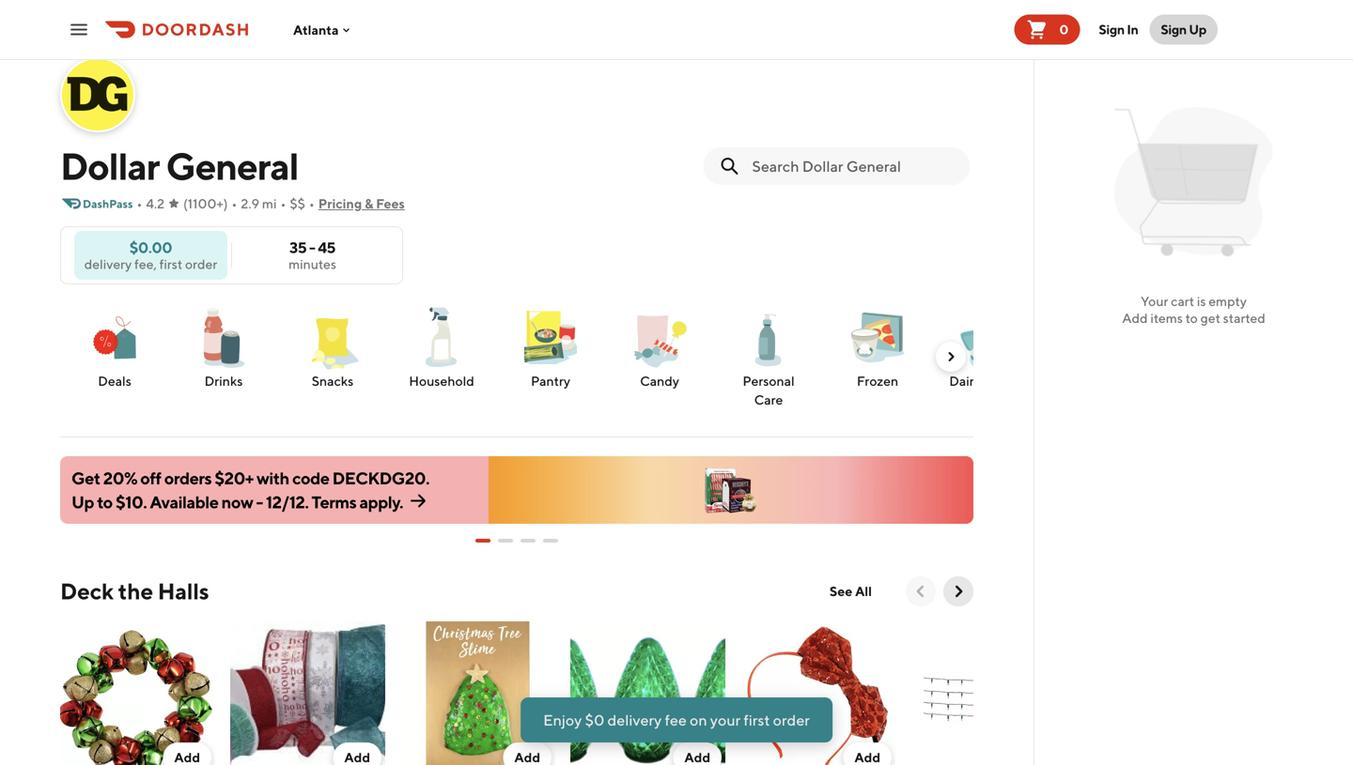 Task type: vqa. For each thing, say whether or not it's contained in the screenshot.
to to the top
yes



Task type: locate. For each thing, give the bounding box(es) containing it.
fee,
[[134, 257, 157, 272]]

deck the halls link
[[60, 577, 209, 607]]

0 vertical spatial to
[[1186, 311, 1198, 326]]

delivery right $0
[[608, 712, 662, 730]]

cart
[[1171, 294, 1194, 309]]

1 vertical spatial &
[[984, 374, 992, 389]]

Search Dollar General search field
[[752, 156, 955, 177]]

pantry image
[[517, 304, 585, 372]]

1 horizontal spatial -
[[309, 239, 315, 257]]

empty retail cart image
[[1106, 94, 1282, 271]]

•
[[137, 196, 142, 211], [232, 196, 237, 211], [280, 196, 286, 211], [309, 196, 315, 211]]

0 horizontal spatial up
[[71, 492, 94, 512]]

(1100+)
[[183, 196, 228, 211]]

snacks link
[[286, 304, 380, 392]]

0 horizontal spatial first
[[159, 257, 183, 272]]

1 vertical spatial order
[[773, 712, 810, 730]]

christmas light clips (60 ct) image
[[570, 622, 726, 766]]

to left get
[[1186, 311, 1198, 326]]

1 vertical spatial to
[[97, 492, 113, 512]]

pricing
[[318, 196, 362, 211]]

next image
[[944, 350, 959, 365]]

0 button
[[1014, 15, 1080, 45]]

started
[[1223, 311, 1266, 326]]

1 horizontal spatial first
[[744, 712, 770, 730]]

2 • from the left
[[232, 196, 237, 211]]

4.2
[[146, 196, 164, 211]]

dollar general image
[[62, 59, 133, 131]]

enjoy $0 delivery fee on your first order
[[543, 712, 810, 730]]

2.9
[[241, 196, 259, 211]]

0 horizontal spatial -
[[256, 492, 263, 512]]

order
[[185, 257, 217, 272], [773, 712, 810, 730]]

minutes
[[289, 257, 336, 272]]

12/12.
[[266, 492, 309, 512]]

drinks link
[[177, 304, 271, 392]]

household
[[409, 374, 474, 389]]

terms
[[312, 492, 356, 512]]

1 horizontal spatial &
[[984, 374, 992, 389]]

first right your
[[744, 712, 770, 730]]

2 sign from the left
[[1161, 22, 1187, 37]]

sign
[[1099, 22, 1125, 37], [1161, 22, 1187, 37]]

1 horizontal spatial sign
[[1161, 22, 1187, 37]]

candy image
[[626, 304, 694, 372]]

up right "in" at the top of page
[[1189, 22, 1207, 37]]

0 horizontal spatial sign
[[1099, 22, 1125, 37]]

- right now
[[256, 492, 263, 512]]

0 horizontal spatial to
[[97, 492, 113, 512]]

1 horizontal spatial order
[[773, 712, 810, 730]]

&
[[365, 196, 373, 211], [984, 374, 992, 389]]

personal care image
[[735, 304, 803, 372]]

snacks image
[[299, 304, 367, 372]]

sign for sign in
[[1099, 22, 1125, 37]]

get
[[71, 468, 100, 488]]

holiday style glitter christmas slime image
[[400, 622, 555, 766]]

• left 4.2
[[137, 196, 142, 211]]

your cart is empty add items to get started
[[1122, 294, 1266, 326]]

• right the "$$"
[[309, 196, 315, 211]]

holiday style christmas reindeer antler headband image
[[741, 622, 896, 766]]

available
[[150, 492, 218, 512]]

frozen image
[[844, 304, 912, 372]]

-
[[309, 239, 315, 257], [256, 492, 263, 512]]

personal care link
[[722, 304, 816, 411]]

1 vertical spatial -
[[256, 492, 263, 512]]

- right 35
[[309, 239, 315, 257]]

0 vertical spatial first
[[159, 257, 183, 272]]

to
[[1186, 311, 1198, 326], [97, 492, 113, 512]]

holiday style assorted 2" x 9' christmas ribbon image
[[230, 622, 385, 766]]

now
[[221, 492, 253, 512]]

0 vertical spatial order
[[185, 257, 217, 272]]

deckdg20.
[[332, 468, 430, 488]]

0 vertical spatial -
[[309, 239, 315, 257]]

• left 2.9
[[232, 196, 237, 211]]

see all link
[[818, 577, 883, 607]]

to inside get 20% off orders $20+ with code deckdg20. up to $10. available now - 12/12. terms apply.
[[97, 492, 113, 512]]

1 vertical spatial up
[[71, 492, 94, 512]]

add
[[1122, 311, 1148, 326]]

dashpass
[[83, 197, 133, 211]]

items
[[1151, 311, 1183, 326]]

up down get
[[71, 492, 94, 512]]

& left the "fees"
[[365, 196, 373, 211]]

order right your
[[773, 712, 810, 730]]

candy link
[[613, 304, 707, 392]]

& left eggs
[[984, 374, 992, 389]]

deals link
[[68, 304, 162, 392]]

order inside $0.00 delivery fee, first order
[[185, 257, 217, 272]]

1 horizontal spatial to
[[1186, 311, 1198, 326]]

sign up
[[1161, 22, 1207, 37]]

• right mi
[[280, 196, 286, 211]]

sign left "in" at the top of page
[[1099, 22, 1125, 37]]

up
[[1189, 22, 1207, 37], [71, 492, 94, 512]]

1 sign from the left
[[1099, 22, 1125, 37]]

- inside 35 - 45 minutes
[[309, 239, 315, 257]]

dairy & eggs link
[[940, 304, 1034, 392]]

delivery
[[84, 257, 132, 272], [608, 712, 662, 730]]

delivery inside $0.00 delivery fee, first order
[[84, 257, 132, 272]]

first right the fee,
[[159, 257, 183, 272]]

atlanta
[[293, 22, 339, 37]]

0 horizontal spatial delivery
[[84, 257, 132, 272]]

deals
[[98, 374, 131, 389]]

first
[[159, 257, 183, 272], [744, 712, 770, 730]]

0 vertical spatial up
[[1189, 22, 1207, 37]]

$$
[[290, 196, 305, 211]]

fee
[[665, 712, 687, 730]]

in
[[1127, 22, 1138, 37]]

35
[[289, 239, 307, 257]]

1 vertical spatial delivery
[[608, 712, 662, 730]]

1 horizontal spatial up
[[1189, 22, 1207, 37]]

dairy
[[949, 374, 981, 389]]

to left $10.
[[97, 492, 113, 512]]

0 horizontal spatial &
[[365, 196, 373, 211]]

up inside get 20% off orders $20+ with code deckdg20. up to $10. available now - 12/12. terms apply.
[[71, 492, 94, 512]]

open menu image
[[68, 18, 90, 41]]

0 vertical spatial delivery
[[84, 257, 132, 272]]

order right $0.00
[[185, 257, 217, 272]]

enjoy
[[543, 712, 582, 730]]

sign in
[[1099, 22, 1138, 37]]

eggs
[[995, 374, 1024, 389]]

0 horizontal spatial order
[[185, 257, 217, 272]]

off
[[140, 468, 161, 488]]

sign right "in" at the top of page
[[1161, 22, 1187, 37]]

first inside $0.00 delivery fee, first order
[[159, 257, 183, 272]]

snacks
[[312, 374, 354, 389]]

delivery left the fee,
[[84, 257, 132, 272]]



Task type: describe. For each thing, give the bounding box(es) containing it.
household link
[[395, 304, 489, 392]]

fees
[[376, 196, 405, 211]]

mi
[[262, 196, 277, 211]]

35 - 45 minutes
[[289, 239, 336, 272]]

$20+
[[215, 468, 254, 488]]

candy
[[640, 374, 679, 389]]

all
[[855, 584, 872, 600]]

on
[[690, 712, 707, 730]]

dairy & eggs
[[949, 374, 1024, 389]]

45
[[318, 239, 336, 257]]

personal care
[[743, 374, 795, 408]]

the
[[118, 578, 153, 605]]

deck the halls
[[60, 578, 209, 605]]

pantry
[[531, 374, 570, 389]]

get
[[1201, 311, 1221, 326]]

dollar
[[60, 144, 159, 188]]

general
[[166, 144, 298, 188]]

previous button of carousel image
[[912, 583, 930, 601]]

frozen
[[857, 374, 899, 389]]

$0
[[585, 712, 605, 730]]

holiday style christmas novelty jingle bell assorted necklace image
[[60, 622, 215, 766]]

get 20% off orders $20+ with code deckdg20. up to $10. available now - 12/12. terms apply.
[[71, 468, 430, 512]]

& inside "link"
[[984, 374, 992, 389]]

atlanta button
[[293, 22, 354, 37]]

personal
[[743, 374, 795, 389]]

drinks
[[205, 374, 243, 389]]

0 vertical spatial &
[[365, 196, 373, 211]]

apply.
[[359, 492, 403, 512]]

is
[[1197, 294, 1206, 309]]

your
[[1141, 294, 1168, 309]]

4 • from the left
[[309, 196, 315, 211]]

deals image
[[81, 304, 148, 372]]

empty
[[1209, 294, 1247, 309]]

• 2.9 mi • $$ • pricing & fees
[[232, 196, 405, 211]]

3 • from the left
[[280, 196, 286, 211]]

to inside your cart is empty add items to get started
[[1186, 311, 1198, 326]]

your
[[710, 712, 741, 730]]

deck
[[60, 578, 114, 605]]

0
[[1060, 22, 1069, 37]]

sign up link
[[1150, 15, 1218, 45]]

household image
[[408, 304, 476, 372]]

pricing & fees button
[[318, 189, 405, 219]]

code
[[292, 468, 329, 488]]

1 horizontal spatial delivery
[[608, 712, 662, 730]]

care
[[754, 392, 783, 408]]

- inside get 20% off orders $20+ with code deckdg20. up to $10. available now - 12/12. terms apply.
[[256, 492, 263, 512]]

1 vertical spatial first
[[744, 712, 770, 730]]

next button of carousel image
[[949, 583, 968, 601]]

$10.
[[116, 492, 147, 512]]

see all
[[830, 584, 872, 600]]

sign for sign up
[[1161, 22, 1187, 37]]

pantry link
[[504, 304, 598, 392]]

$0.00 delivery fee, first order
[[84, 239, 217, 272]]

halls
[[158, 578, 209, 605]]

sign in link
[[1088, 11, 1150, 48]]

see
[[830, 584, 853, 600]]

20%
[[103, 468, 137, 488]]

drinks image
[[190, 304, 257, 372]]

orders
[[164, 468, 212, 488]]

1 • from the left
[[137, 196, 142, 211]]

$0.00
[[129, 239, 172, 257]]

dairy & eggs image
[[953, 304, 1021, 372]]

with
[[257, 468, 289, 488]]

frozen link
[[831, 304, 925, 392]]

dollar general
[[60, 144, 298, 188]]



